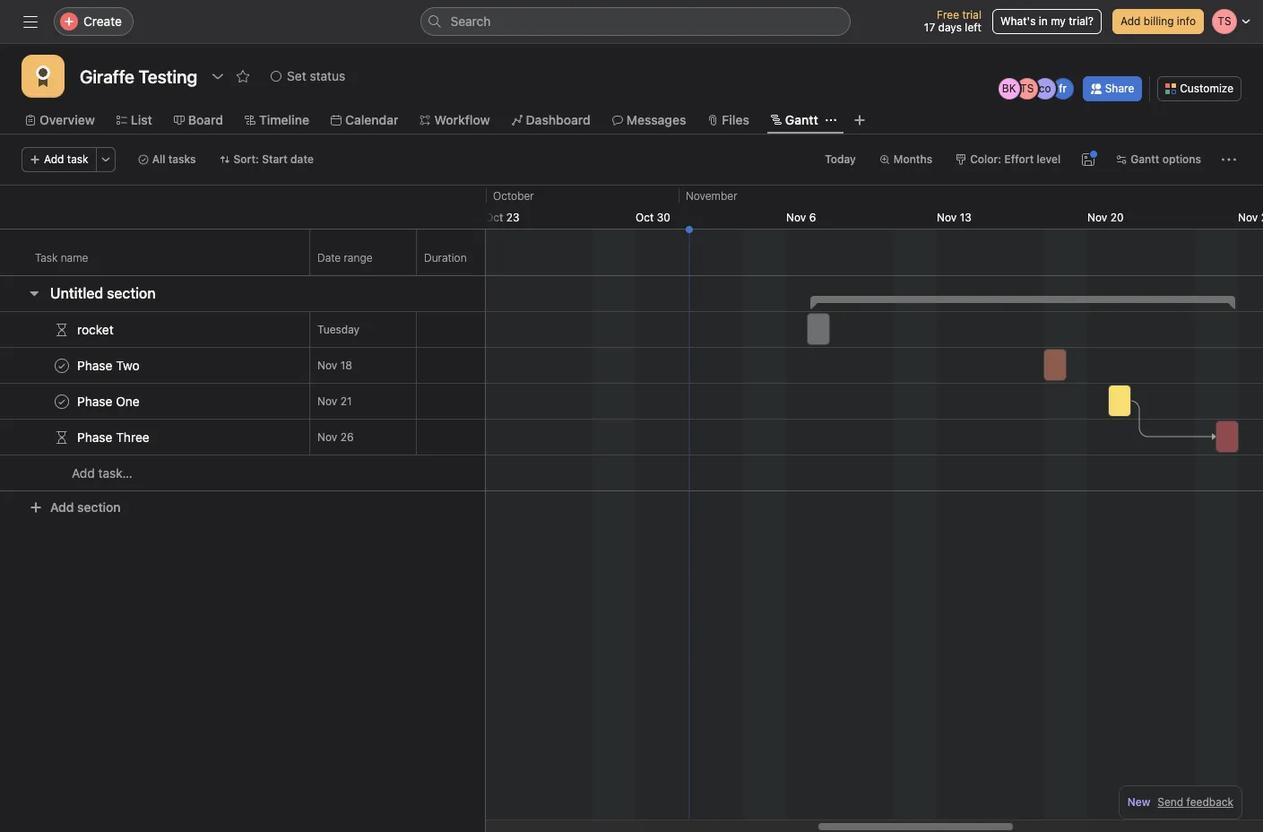 Task type: describe. For each thing, give the bounding box(es) containing it.
days
[[939, 21, 962, 34]]

section for add section
[[77, 500, 121, 515]]

oct for oct 30
[[636, 211, 654, 224]]

set status button
[[263, 64, 354, 89]]

add task… button
[[50, 464, 133, 483]]

ts
[[1021, 82, 1034, 95]]

gantt for gantt options
[[1131, 152, 1160, 166]]

section for untitled section
[[107, 285, 156, 301]]

free
[[937, 8, 960, 22]]

what's in my trial?
[[1001, 14, 1094, 28]]

timeline
[[259, 112, 309, 127]]

add task
[[44, 152, 88, 166]]

gantt options
[[1131, 152, 1202, 166]]

share button
[[1083, 76, 1143, 101]]

my
[[1051, 14, 1066, 28]]

add billing info button
[[1113, 9, 1204, 34]]

expand sidebar image
[[23, 14, 38, 29]]

date range
[[317, 251, 373, 264]]

all tasks button
[[130, 147, 204, 172]]

info
[[1177, 14, 1196, 28]]

add section
[[50, 500, 121, 515]]

add to starred image
[[236, 69, 250, 83]]

today button
[[817, 147, 864, 172]]

overview link
[[25, 110, 95, 130]]

nov for nov 18
[[317, 359, 337, 372]]

phase two cell
[[0, 347, 310, 384]]

set
[[287, 68, 306, 83]]

oct for oct 23
[[485, 211, 504, 224]]

create button
[[54, 7, 134, 36]]

ribbon image
[[32, 65, 54, 87]]

untitled section
[[50, 285, 156, 301]]

nov 18
[[317, 359, 352, 372]]

bk
[[1002, 82, 1017, 95]]

30
[[657, 211, 671, 224]]

nov for nov 2
[[1239, 211, 1259, 224]]

sort:
[[234, 152, 259, 166]]

sort: start date button
[[211, 147, 322, 172]]

phase three cell
[[0, 419, 310, 456]]

oct 23
[[485, 211, 520, 224]]

in
[[1039, 14, 1048, 28]]

october
[[493, 189, 534, 203]]

task name
[[35, 251, 88, 264]]

nov 21
[[317, 395, 352, 408]]

files link
[[708, 110, 750, 130]]

completed image
[[51, 391, 73, 412]]

17
[[924, 21, 936, 34]]

messages
[[627, 112, 686, 127]]

completed checkbox for nov 21
[[51, 391, 73, 412]]

create
[[83, 13, 122, 29]]

calendar link
[[331, 110, 399, 130]]

13
[[960, 211, 972, 224]]

dashboard
[[526, 112, 591, 127]]

nov 2
[[1239, 211, 1264, 224]]

rocket cell
[[0, 311, 310, 348]]

feedback
[[1187, 796, 1234, 809]]

add tab image
[[853, 113, 867, 127]]

nov for nov 20
[[1088, 211, 1108, 224]]

nov for nov 26
[[317, 430, 337, 444]]

all tasks
[[152, 152, 196, 166]]

color: effort level
[[971, 152, 1061, 166]]

add task… row
[[0, 455, 485, 491]]

Phase One text field
[[74, 392, 145, 410]]

21
[[340, 395, 352, 408]]

2
[[1262, 211, 1264, 224]]

co
[[1039, 82, 1052, 95]]

new
[[1128, 796, 1151, 809]]

tuesday
[[317, 323, 360, 336]]

free trial 17 days left
[[924, 8, 982, 34]]

months
[[894, 152, 933, 166]]

Phase Two text field
[[74, 356, 145, 374]]

new send feedback
[[1128, 796, 1234, 809]]

share
[[1106, 82, 1135, 95]]

dependencies image for nov 26
[[55, 430, 69, 444]]

0 horizontal spatial more actions image
[[100, 154, 111, 165]]

nov for nov 13
[[937, 211, 957, 224]]

oct 30
[[636, 211, 671, 224]]

task
[[35, 251, 58, 264]]

completed image
[[51, 355, 73, 376]]



Task type: vqa. For each thing, say whether or not it's contained in the screenshot.
the today
yes



Task type: locate. For each thing, give the bounding box(es) containing it.
messages link
[[612, 110, 686, 130]]

fr
[[1059, 82, 1067, 95]]

what's
[[1001, 14, 1036, 28]]

untitled section button
[[50, 277, 156, 309]]

section
[[107, 285, 156, 301], [77, 500, 121, 515]]

0 horizontal spatial gantt
[[786, 112, 819, 127]]

None text field
[[417, 313, 557, 346]]

billing
[[1144, 14, 1174, 28]]

1 dependencies image from the top
[[55, 322, 69, 337]]

nov left 6
[[787, 211, 807, 224]]

trial?
[[1069, 14, 1094, 28]]

workflow
[[434, 112, 490, 127]]

customize
[[1180, 82, 1234, 95]]

completed checkbox for nov 18
[[51, 355, 73, 376]]

dashboard link
[[512, 110, 591, 130]]

gantt inside gantt link
[[786, 112, 819, 127]]

sort: start date
[[234, 152, 314, 166]]

task…
[[98, 465, 133, 481]]

nov 13
[[937, 211, 972, 224]]

0 vertical spatial gantt
[[786, 112, 819, 127]]

add down add task… button
[[50, 500, 74, 515]]

nov inside november nov 6
[[787, 211, 807, 224]]

workflow link
[[420, 110, 490, 130]]

add task button
[[22, 147, 97, 172]]

status
[[310, 68, 345, 83]]

months button
[[872, 147, 941, 172]]

1 horizontal spatial more actions image
[[1222, 152, 1237, 167]]

date
[[317, 251, 341, 264]]

all
[[152, 152, 165, 166]]

nov left 26
[[317, 430, 337, 444]]

send
[[1158, 796, 1184, 809]]

dependencies image
[[55, 322, 69, 337], [55, 430, 69, 444]]

gantt inside gantt options button
[[1131, 152, 1160, 166]]

0 vertical spatial section
[[107, 285, 156, 301]]

add for add task…
[[72, 465, 95, 481]]

Phase Three text field
[[74, 428, 155, 446]]

add inside row
[[72, 465, 95, 481]]

search list box
[[420, 7, 851, 36]]

list link
[[116, 110, 152, 130]]

overview
[[39, 112, 95, 127]]

rocket text field
[[74, 321, 119, 339]]

gantt left tab actions image
[[786, 112, 819, 127]]

nov
[[787, 211, 807, 224], [937, 211, 957, 224], [1088, 211, 1108, 224], [1239, 211, 1259, 224], [317, 359, 337, 372], [317, 395, 337, 408], [317, 430, 337, 444]]

untitled
[[50, 285, 103, 301]]

1 oct from the left
[[485, 211, 504, 224]]

nov left "13"
[[937, 211, 957, 224]]

completed checkbox up completed image
[[51, 355, 73, 376]]

add left task
[[44, 152, 64, 166]]

add for add section
[[50, 500, 74, 515]]

1 vertical spatial completed checkbox
[[51, 391, 73, 412]]

26
[[340, 430, 354, 444]]

add billing info
[[1121, 14, 1196, 28]]

0 vertical spatial dependencies image
[[55, 322, 69, 337]]

Completed checkbox
[[51, 355, 73, 376], [51, 391, 73, 412]]

completed checkbox inside phase two cell
[[51, 355, 73, 376]]

more actions image right options
[[1222, 152, 1237, 167]]

add left task…
[[72, 465, 95, 481]]

trial
[[963, 8, 982, 22]]

add for add billing info
[[1121, 14, 1141, 28]]

add
[[1121, 14, 1141, 28], [44, 152, 64, 166], [72, 465, 95, 481], [50, 500, 74, 515]]

section up rocket cell
[[107, 285, 156, 301]]

task
[[67, 152, 88, 166]]

add inside "button"
[[1121, 14, 1141, 28]]

2 dependencies image from the top
[[55, 430, 69, 444]]

18
[[340, 359, 352, 372]]

more actions image
[[1222, 152, 1237, 167], [100, 154, 111, 165]]

options
[[1163, 152, 1202, 166]]

section down add task…
[[77, 500, 121, 515]]

board link
[[174, 110, 223, 130]]

collapse task list for this section image
[[27, 286, 41, 300]]

gantt link
[[771, 110, 819, 130]]

add task…
[[72, 465, 133, 481]]

nov for nov 21
[[317, 395, 337, 408]]

nov 20
[[1088, 211, 1124, 224]]

effort
[[1005, 152, 1034, 166]]

6
[[810, 211, 816, 224]]

2 completed checkbox from the top
[[51, 391, 73, 412]]

add left billing
[[1121, 14, 1141, 28]]

dependencies image for tuesday
[[55, 322, 69, 337]]

set status
[[287, 68, 345, 83]]

tab actions image
[[826, 115, 836, 126]]

what's in my trial? button
[[993, 9, 1102, 34]]

oct left 23
[[485, 211, 504, 224]]

duration
[[424, 251, 467, 264]]

files
[[722, 112, 750, 127]]

0 vertical spatial completed checkbox
[[51, 355, 73, 376]]

nov 26
[[317, 430, 354, 444]]

0 horizontal spatial oct
[[485, 211, 504, 224]]

None text field
[[75, 60, 202, 92], [417, 349, 557, 382], [417, 385, 557, 417], [417, 421, 557, 453], [75, 60, 202, 92], [417, 349, 557, 382], [417, 385, 557, 417], [417, 421, 557, 453]]

start
[[262, 152, 288, 166]]

timeline link
[[245, 110, 309, 130]]

phase one cell
[[0, 383, 310, 420]]

1 horizontal spatial oct
[[636, 211, 654, 224]]

20
[[1111, 211, 1124, 224]]

1 vertical spatial gantt
[[1131, 152, 1160, 166]]

nov left 21
[[317, 395, 337, 408]]

today
[[825, 152, 856, 166]]

customize button
[[1158, 76, 1242, 101]]

dependencies image inside phase three cell
[[55, 430, 69, 444]]

send feedback link
[[1158, 795, 1234, 811]]

23
[[507, 211, 520, 224]]

tasks
[[168, 152, 196, 166]]

more actions image right task
[[100, 154, 111, 165]]

november
[[686, 189, 738, 203]]

board
[[188, 112, 223, 127]]

completed checkbox down completed icon
[[51, 391, 73, 412]]

search button
[[420, 7, 851, 36]]

add for add task
[[44, 152, 64, 166]]

name
[[61, 251, 88, 264]]

nov left 18
[[317, 359, 337, 372]]

search
[[451, 13, 491, 29]]

dependencies image left the rocket text field
[[55, 322, 69, 337]]

completed checkbox inside phase one cell
[[51, 391, 73, 412]]

november nov 6
[[686, 189, 816, 224]]

oct left 30
[[636, 211, 654, 224]]

show options image
[[211, 69, 225, 83]]

gantt options button
[[1109, 147, 1210, 172]]

dependencies image down completed image
[[55, 430, 69, 444]]

range
[[344, 251, 373, 264]]

2 oct from the left
[[636, 211, 654, 224]]

nov left 20
[[1088, 211, 1108, 224]]

1 horizontal spatial gantt
[[1131, 152, 1160, 166]]

1 completed checkbox from the top
[[51, 355, 73, 376]]

gantt for gantt
[[786, 112, 819, 127]]

gantt
[[786, 112, 819, 127], [1131, 152, 1160, 166]]

gantt left options
[[1131, 152, 1160, 166]]

nov left 2
[[1239, 211, 1259, 224]]

save options image
[[1082, 152, 1096, 167]]

date
[[291, 152, 314, 166]]

color: effort level button
[[948, 147, 1069, 172]]

level
[[1037, 152, 1061, 166]]

dependencies image inside rocket cell
[[55, 322, 69, 337]]

calendar
[[345, 112, 399, 127]]

1 vertical spatial dependencies image
[[55, 430, 69, 444]]

list
[[131, 112, 152, 127]]

1 vertical spatial section
[[77, 500, 121, 515]]

add section button
[[22, 491, 128, 524]]



